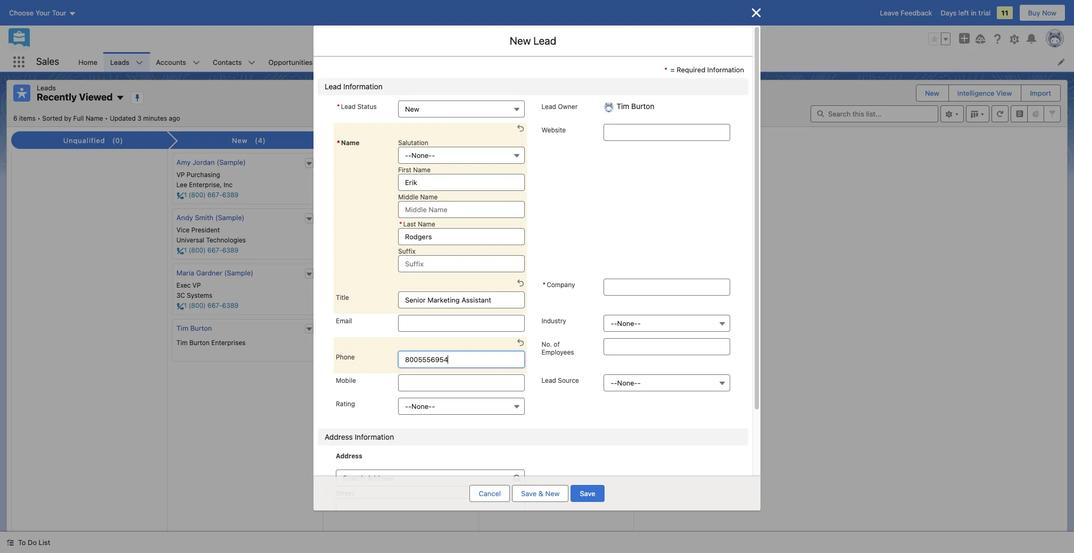Task type: vqa. For each thing, say whether or not it's contained in the screenshot.
Details
no



Task type: locate. For each thing, give the bounding box(es) containing it.
lead source
[[542, 377, 579, 385]]

vice
[[177, 226, 190, 234]]

1 save from the left
[[521, 490, 537, 499]]

Salutation button
[[398, 147, 525, 164]]

address down address information
[[336, 453, 363, 461]]

vp
[[177, 171, 185, 179], [193, 282, 201, 290]]

address for address information
[[325, 433, 353, 442]]

david adelson (sample)
[[488, 158, 565, 167]]

loehr
[[353, 158, 371, 167]]

list item
[[389, 52, 433, 72], [600, 52, 642, 72]]

none- inside button
[[618, 320, 638, 328]]

administrator
[[356, 171, 397, 179]]

0 horizontal spatial •
[[37, 114, 40, 122]]

andy
[[177, 214, 193, 222]]

opportunities list item
[[262, 52, 333, 72]]

1 vertical spatial burton
[[189, 339, 210, 347]]

Website text field
[[604, 124, 731, 141]]

0 vertical spatial vp
[[177, 171, 185, 179]]

Lead Status, New button
[[398, 101, 525, 118]]

leads
[[110, 58, 129, 66], [37, 84, 56, 92]]

Search Address text field
[[336, 470, 525, 487]]

salutation
[[398, 139, 429, 147]]

text default image for maria gardner (sample)
[[306, 271, 313, 278]]

2 list item from the left
[[600, 52, 642, 72]]

smith
[[195, 214, 214, 222]]

* down lead information
[[337, 103, 340, 111]]

list
[[39, 539, 50, 548]]

* left last
[[399, 220, 402, 228]]

-
[[405, 151, 409, 160], [409, 151, 412, 160], [432, 151, 435, 160], [611, 320, 614, 328], [614, 320, 618, 328], [638, 320, 641, 328], [611, 379, 614, 388], [614, 379, 618, 388], [638, 379, 641, 388], [405, 403, 409, 411], [409, 403, 412, 411], [432, 403, 435, 411]]

• right items at left top
[[37, 114, 40, 122]]

none-
[[412, 151, 432, 160], [618, 320, 638, 328], [618, 379, 638, 388], [412, 403, 432, 411]]

0 vertical spatial burton
[[190, 324, 212, 333]]

click to dial disabled image
[[177, 191, 303, 200], [332, 191, 459, 200], [488, 191, 614, 200], [177, 247, 303, 255], [177, 302, 303, 310]]

to do list
[[18, 539, 50, 548]]

opportunities link
[[262, 52, 319, 72]]

leads down sales
[[37, 84, 56, 92]]

click to dial disabled image for amy jordan (sample)
[[177, 191, 303, 200]]

1 vertical spatial leads
[[37, 84, 56, 92]]

click to dial disabled image up enterprises
[[177, 302, 303, 310]]

--none-- inside button
[[405, 403, 435, 411]]

leave feedback link
[[881, 9, 933, 17]]

(sample) right gardner
[[224, 269, 253, 277]]

vp up lee
[[177, 171, 185, 179]]

new button
[[917, 85, 948, 101]]

name right full
[[86, 114, 103, 122]]

information up publishing
[[516, 171, 550, 179]]

address down rating
[[325, 433, 353, 442]]

industry
[[542, 317, 567, 325]]

0 vertical spatial --none--
[[611, 320, 641, 328]]

information up status
[[344, 82, 383, 91]]

name up sarah
[[341, 139, 360, 147]]

sarah loehr (sample) link
[[332, 158, 402, 167]]

leave
[[881, 9, 899, 17]]

* left company
[[543, 281, 546, 289]]

--none-- inside lead source button
[[611, 379, 641, 388]]

2 tim from the top
[[177, 339, 188, 347]]

2 save from the left
[[580, 490, 596, 499]]

name right first
[[413, 166, 431, 174]]

adelson
[[508, 158, 534, 167]]

click to dial disabled image down first
[[332, 191, 459, 200]]

buy now button
[[1020, 4, 1066, 21]]

information
[[708, 66, 745, 74], [344, 82, 383, 91], [516, 171, 550, 179], [355, 433, 394, 442]]

• left updated at the left top of page
[[105, 114, 108, 122]]

burton down 'tim burton'
[[189, 339, 210, 347]]

information for address information
[[355, 433, 394, 442]]

home
[[78, 58, 97, 66]]

import button
[[1022, 85, 1060, 101]]

minutes
[[143, 114, 167, 122]]

click to dial disabled image down 'inc'
[[177, 191, 303, 200]]

updated
[[110, 114, 136, 122]]

cancel
[[479, 490, 501, 499]]

(sample) for andy smith (sample)
[[215, 214, 245, 222]]

vp up systems
[[193, 282, 201, 290]]

title
[[336, 294, 349, 302]]

0 vertical spatial address
[[325, 433, 353, 442]]

Street text field
[[336, 499, 525, 526]]

employees
[[542, 349, 574, 357]]

save
[[521, 490, 537, 499], [580, 490, 596, 499]]

save & new
[[521, 490, 560, 499]]

lee
[[177, 181, 187, 189]]

None search field
[[811, 105, 939, 122]]

0 vertical spatial tim
[[177, 324, 188, 333]]

information down rating
[[355, 433, 394, 442]]

1 vertical spatial --none--
[[611, 379, 641, 388]]

leads inside 'link'
[[110, 58, 129, 66]]

first name
[[398, 166, 431, 174]]

(sample) up director, information technology green dot publishing
[[536, 158, 565, 167]]

information inside director, information technology green dot publishing
[[516, 171, 550, 179]]

information right required at the right top of page
[[708, 66, 745, 74]]

new
[[510, 35, 531, 47], [926, 89, 940, 97], [405, 105, 420, 113], [232, 136, 248, 145], [546, 490, 560, 499]]

0 horizontal spatial list item
[[389, 52, 433, 72]]

new inside button
[[926, 89, 940, 97]]

text default image for andy smith (sample)
[[306, 216, 313, 223]]

lead
[[534, 35, 557, 47], [325, 82, 342, 91], [341, 103, 356, 111], [542, 103, 556, 111], [542, 377, 556, 385]]

Rating button
[[398, 398, 525, 415]]

none- inside lead source button
[[618, 379, 638, 388]]

list
[[72, 52, 1075, 72]]

name
[[86, 114, 103, 122], [341, 139, 360, 147], [413, 166, 431, 174], [420, 193, 438, 201], [418, 220, 436, 228]]

--none-- inside button
[[611, 320, 641, 328]]

click to dial disabled image for andy smith (sample)
[[177, 247, 303, 255]]

1 horizontal spatial list item
[[600, 52, 642, 72]]

* = required information
[[665, 66, 745, 74]]

intelligence
[[958, 89, 995, 97]]

vp inside exec vp 3c systems
[[193, 282, 201, 290]]

name right middle
[[420, 193, 438, 201]]

1 vertical spatial vp
[[193, 282, 201, 290]]

leads inside "element"
[[37, 84, 56, 92]]

1 horizontal spatial vp
[[193, 282, 201, 290]]

No. of Employees text field
[[604, 339, 731, 356]]

text default image for amy jordan (sample)
[[306, 160, 313, 168]]

burton up tim burton enterprises on the left bottom of page
[[190, 324, 212, 333]]

1 horizontal spatial •
[[105, 114, 108, 122]]

street
[[336, 490, 354, 498]]

address
[[325, 433, 353, 442], [336, 453, 363, 461]]

(sample) up technologies
[[215, 214, 245, 222]]

none- for lead source
[[618, 379, 638, 388]]

recently viewed|leads|list view element
[[6, 80, 1068, 533]]

amy
[[177, 158, 191, 167]]

* up sarah
[[337, 139, 340, 147]]

opportunities
[[269, 58, 313, 66]]

* name
[[337, 139, 360, 147]]

sales
[[36, 56, 59, 67]]

text default image for sarah loehr (sample)
[[461, 160, 469, 168]]

tim burton link
[[177, 324, 212, 333]]

(sample) for maria gardner (sample)
[[224, 269, 253, 277]]

none- inside the salutation --none--
[[412, 151, 432, 160]]

1 tim from the top
[[177, 324, 188, 333]]

Industry button
[[604, 315, 731, 332]]

1 horizontal spatial save
[[580, 490, 596, 499]]

maria gardner (sample) link
[[177, 269, 253, 277]]

1 vertical spatial address
[[336, 453, 363, 461]]

click to dial disabled image down technologies
[[177, 247, 303, 255]]

technologies
[[206, 236, 246, 244]]

website
[[542, 126, 566, 134]]

recently viewed status
[[13, 114, 110, 122]]

1 horizontal spatial leads
[[110, 58, 129, 66]]

text default image
[[306, 160, 313, 168], [461, 160, 469, 168], [306, 216, 313, 223], [306, 271, 313, 278], [306, 326, 313, 334], [6, 540, 14, 547]]

--none-- for lead source
[[611, 379, 641, 388]]

0 horizontal spatial save
[[521, 490, 537, 499]]

name for middle
[[420, 193, 438, 201]]

* for * name
[[337, 139, 340, 147]]

Mobile text field
[[398, 375, 525, 392]]

name for first
[[413, 166, 431, 174]]

&
[[539, 490, 544, 499]]

6
[[13, 114, 17, 122]]

save & new button
[[512, 486, 569, 503]]

None text field
[[604, 279, 731, 296]]

save right the &
[[580, 490, 596, 499]]

* left =
[[665, 66, 668, 74]]

leave feedback
[[881, 9, 933, 17]]

click to dial disabled image for sarah loehr (sample)
[[332, 191, 459, 200]]

leads right home
[[110, 58, 129, 66]]

none- inside button
[[412, 403, 432, 411]]

tim down 'tim burton'
[[177, 339, 188, 347]]

0 horizontal spatial vp
[[177, 171, 185, 179]]

system administrator medlife, inc.
[[332, 171, 397, 189]]

ago
[[169, 114, 180, 122]]

mobile
[[336, 377, 356, 385]]

salutation --none--
[[398, 139, 435, 160]]

recently
[[37, 92, 77, 103]]

tim for tim burton
[[177, 324, 188, 333]]

0 vertical spatial leads
[[110, 58, 129, 66]]

middle
[[398, 193, 419, 201]]

none- for industry
[[618, 320, 638, 328]]

2 vertical spatial --none--
[[405, 403, 435, 411]]

(4)
[[255, 136, 266, 145]]

save left the &
[[521, 490, 537, 499]]

lead for lead source
[[542, 377, 556, 385]]

left
[[959, 9, 970, 17]]

view
[[997, 89, 1013, 97]]

recently viewed
[[37, 92, 113, 103]]

tim up tim burton enterprises on the left bottom of page
[[177, 324, 188, 333]]

name inside recently viewed|leads|list view "element"
[[86, 114, 103, 122]]

to
[[18, 539, 26, 548]]

unqualified
[[63, 136, 105, 145]]

email
[[336, 317, 352, 325]]

group
[[929, 32, 951, 45]]

tim
[[177, 324, 188, 333], [177, 339, 188, 347]]

1 vertical spatial tim
[[177, 339, 188, 347]]

* for * last name
[[399, 220, 402, 228]]

last
[[404, 220, 416, 228]]

0 horizontal spatial leads
[[37, 84, 56, 92]]

(sample) up administrator
[[373, 158, 402, 167]]

(sample) up 'inc'
[[217, 158, 246, 167]]

1 • from the left
[[37, 114, 40, 122]]

list view controls image
[[941, 105, 965, 122]]



Task type: describe. For each thing, give the bounding box(es) containing it.
andy smith (sample)
[[177, 214, 245, 222]]

now
[[1043, 9, 1057, 17]]

list containing home
[[72, 52, 1075, 72]]

burton for tim burton enterprises
[[189, 339, 210, 347]]

lead for lead owner
[[542, 103, 556, 111]]

trial
[[979, 9, 991, 17]]

vice president universal technologies
[[177, 226, 246, 244]]

leads link
[[104, 52, 136, 72]]

Middle Name text field
[[398, 201, 525, 218]]

president
[[191, 226, 220, 234]]

name for *
[[341, 139, 360, 147]]

company
[[547, 281, 575, 289]]

leads list item
[[104, 52, 150, 72]]

accounts
[[156, 58, 186, 66]]

home link
[[72, 52, 104, 72]]

of
[[554, 341, 560, 349]]

tasks list item
[[642, 52, 687, 72]]

6 items • sorted by full name • updated 3 minutes ago
[[13, 114, 180, 122]]

save for save
[[580, 490, 596, 499]]

2 • from the left
[[105, 114, 108, 122]]

to do list button
[[0, 533, 57, 554]]

Email text field
[[398, 315, 525, 332]]

tim for tim burton enterprises
[[177, 339, 188, 347]]

no.
[[542, 341, 552, 349]]

viewed
[[79, 92, 113, 103]]

--none-- for rating
[[405, 403, 435, 411]]

source
[[558, 377, 579, 385]]

middle name
[[398, 193, 438, 201]]

items
[[19, 114, 36, 122]]

director,
[[488, 171, 514, 179]]

save for save & new
[[521, 490, 537, 499]]

medlife,
[[332, 181, 358, 189]]

exec
[[177, 282, 191, 290]]

(sample) for david adelson (sample)
[[536, 158, 565, 167]]

tasks
[[649, 58, 667, 66]]

* for * = required information
[[665, 66, 668, 74]]

david
[[488, 158, 506, 167]]

amy jordan (sample)
[[177, 158, 246, 167]]

text default image inside to do list button
[[6, 540, 14, 547]]

lead information
[[325, 82, 383, 91]]

cancel button
[[470, 486, 510, 503]]

Search Recently Viewed list view. search field
[[811, 105, 939, 122]]

3
[[137, 114, 142, 122]]

1 list item from the left
[[389, 52, 433, 72]]

system
[[332, 171, 355, 179]]

* last name
[[399, 220, 436, 228]]

(sample) for amy jordan (sample)
[[217, 158, 246, 167]]

andy smith (sample) link
[[177, 214, 245, 222]]

rating
[[336, 401, 355, 408]]

working
[[381, 136, 411, 145]]

Lead Source button
[[604, 375, 731, 392]]

* lead status
[[337, 103, 377, 111]]

suffix
[[398, 248, 416, 256]]

first
[[398, 166, 412, 174]]

phone
[[336, 354, 355, 362]]

burton for tim burton
[[190, 324, 212, 333]]

lead for lead information
[[325, 82, 342, 91]]

* company
[[543, 281, 575, 289]]

vp inside vp purchasing lee enterprise, inc
[[177, 171, 185, 179]]

contacts list item
[[206, 52, 262, 72]]

Phone text field
[[398, 352, 525, 369]]

sarah
[[332, 158, 351, 167]]

sarah loehr (sample)
[[332, 158, 402, 167]]

new lead
[[510, 35, 557, 47]]

click to dial disabled image for maria gardner (sample)
[[177, 302, 303, 310]]

director, information technology green dot publishing
[[488, 171, 587, 189]]

enterprise,
[[189, 181, 222, 189]]

by
[[64, 114, 71, 122]]

inc.
[[360, 181, 371, 189]]

tim burton enterprises
[[177, 339, 246, 347]]

publishing
[[521, 181, 552, 189]]

text default image for tim burton
[[306, 326, 313, 334]]

systems
[[187, 292, 213, 300]]

feedback
[[901, 9, 933, 17]]

name right last
[[418, 220, 436, 228]]

Last Name text field
[[398, 228, 525, 246]]

lead owner
[[542, 103, 578, 111]]

accounts list item
[[150, 52, 206, 72]]

First Name text field
[[398, 174, 525, 191]]

tim burton
[[177, 324, 212, 333]]

tasks link
[[642, 52, 673, 72]]

in
[[972, 9, 977, 17]]

Suffix text field
[[398, 256, 525, 273]]

amy jordan (sample) link
[[177, 158, 246, 167]]

sorted
[[42, 114, 62, 122]]

david adelson (sample) link
[[488, 158, 565, 167]]

technology
[[552, 171, 587, 179]]

none- for rating
[[412, 403, 432, 411]]

buy
[[1029, 9, 1041, 17]]

information for director, information technology green dot publishing
[[516, 171, 550, 179]]

(sample) for sarah loehr (sample)
[[373, 158, 402, 167]]

dot
[[508, 181, 519, 189]]

select list display image
[[967, 105, 990, 122]]

click to dial disabled image down publishing
[[488, 191, 614, 200]]

do
[[28, 539, 37, 548]]

inverse image
[[750, 6, 763, 19]]

owner
[[558, 103, 578, 111]]

address for address
[[336, 453, 363, 461]]

information for lead information
[[344, 82, 383, 91]]

enterprises
[[211, 339, 246, 347]]

--none-- for industry
[[611, 320, 641, 328]]

save button
[[571, 486, 605, 503]]

purchasing
[[187, 171, 220, 179]]

* for * lead status
[[337, 103, 340, 111]]

contacts
[[213, 58, 242, 66]]

jordan
[[193, 158, 215, 167]]

* for * company
[[543, 281, 546, 289]]

vp purchasing lee enterprise, inc
[[177, 171, 233, 189]]

inc
[[224, 181, 233, 189]]

intelligence view button
[[950, 85, 1021, 101]]

(0)
[[112, 136, 123, 145]]

Title text field
[[398, 292, 525, 309]]

no. of employees
[[542, 341, 574, 357]]

required
[[677, 66, 706, 74]]



